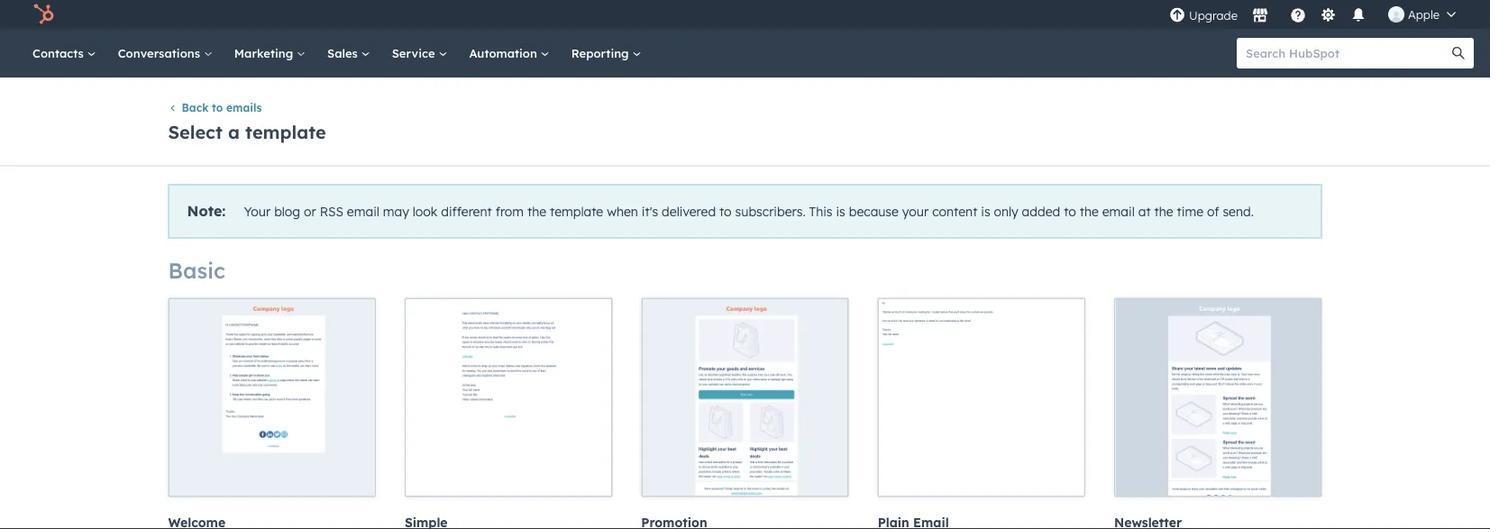 Task type: describe. For each thing, give the bounding box(es) containing it.
subscribers.
[[735, 204, 806, 219]]

back to emails
[[182, 101, 262, 114]]

search button
[[1443, 38, 1474, 69]]

a
[[228, 121, 240, 143]]

of
[[1207, 204, 1219, 219]]

note:
[[187, 202, 226, 220]]

help button
[[1283, 0, 1314, 29]]

simple image
[[406, 299, 611, 497]]

sales
[[327, 46, 361, 60]]

menu containing apple
[[1168, 0, 1469, 29]]

may
[[383, 204, 409, 219]]

because
[[849, 204, 899, 219]]

1 is from the left
[[836, 204, 846, 219]]

back
[[182, 101, 209, 114]]

service link
[[381, 29, 458, 78]]

automation link
[[458, 29, 561, 78]]

hubspot link
[[22, 4, 68, 25]]

this
[[809, 204, 833, 219]]

at
[[1139, 204, 1151, 219]]

2 the from the left
[[1080, 204, 1099, 219]]

reporting link
[[561, 29, 652, 78]]

or
[[304, 204, 316, 219]]

basic
[[168, 256, 225, 283]]

delivered
[[662, 204, 716, 219]]

marketplaces image
[[1252, 8, 1269, 24]]

notifications button
[[1343, 0, 1374, 29]]

marketing link
[[223, 29, 317, 78]]

conversations
[[118, 46, 204, 60]]

hubspot image
[[32, 4, 54, 25]]

added
[[1022, 204, 1061, 219]]

your
[[244, 204, 271, 219]]

select
[[168, 121, 223, 143]]

1 email from the left
[[347, 204, 380, 219]]

marketplaces button
[[1241, 0, 1279, 29]]

content
[[932, 204, 978, 219]]

1 vertical spatial template
[[550, 204, 603, 219]]

it's
[[642, 204, 658, 219]]

newsletter image
[[1116, 299, 1321, 497]]

welcome image
[[170, 299, 375, 497]]

blog
[[274, 204, 300, 219]]

upgrade
[[1189, 8, 1238, 23]]

rss
[[320, 204, 343, 219]]

only
[[994, 204, 1019, 219]]

your blog or rss email may look different from the template when it's delivered to subscribers. this is because your content is only added to the email at the time of send.
[[244, 204, 1254, 219]]



Task type: locate. For each thing, give the bounding box(es) containing it.
reporting
[[571, 46, 632, 60]]

marketing
[[234, 46, 297, 60]]

send.
[[1223, 204, 1254, 219]]

different
[[441, 204, 492, 219]]

0 horizontal spatial email
[[347, 204, 380, 219]]

automation
[[469, 46, 541, 60]]

menu
[[1168, 0, 1469, 29]]

2 email from the left
[[1102, 204, 1135, 219]]

3 the from the left
[[1155, 204, 1174, 219]]

upgrade image
[[1169, 8, 1186, 24]]

select a template
[[168, 121, 326, 143]]

0 horizontal spatial the
[[527, 204, 547, 219]]

0 horizontal spatial template
[[245, 121, 326, 143]]

Search HubSpot search field
[[1237, 38, 1458, 69]]

0 horizontal spatial to
[[212, 101, 223, 114]]

service
[[392, 46, 439, 60]]

is
[[836, 204, 846, 219], [981, 204, 991, 219]]

email
[[347, 204, 380, 219], [1102, 204, 1135, 219]]

contacts
[[32, 46, 87, 60]]

settings image
[[1320, 8, 1337, 24]]

1 horizontal spatial is
[[981, 204, 991, 219]]

1 the from the left
[[527, 204, 547, 219]]

to right back
[[212, 101, 223, 114]]

2 horizontal spatial the
[[1155, 204, 1174, 219]]

look
[[413, 204, 438, 219]]

your
[[902, 204, 929, 219]]

1 horizontal spatial email
[[1102, 204, 1135, 219]]

search image
[[1452, 47, 1465, 60]]

plain email image
[[879, 299, 1084, 497]]

2 horizontal spatial to
[[1064, 204, 1076, 219]]

the
[[527, 204, 547, 219], [1080, 204, 1099, 219], [1155, 204, 1174, 219]]

contacts link
[[22, 29, 107, 78]]

1 horizontal spatial template
[[550, 204, 603, 219]]

to right added
[[1064, 204, 1076, 219]]

notifications image
[[1351, 8, 1367, 24]]

help image
[[1290, 8, 1306, 24]]

time
[[1177, 204, 1204, 219]]

is left only
[[981, 204, 991, 219]]

0 vertical spatial template
[[245, 121, 326, 143]]

0 horizontal spatial is
[[836, 204, 846, 219]]

1 horizontal spatial the
[[1080, 204, 1099, 219]]

email right rss
[[347, 204, 380, 219]]

template down emails
[[245, 121, 326, 143]]

back to emails link
[[168, 101, 262, 114]]

template
[[245, 121, 326, 143], [550, 204, 603, 219]]

promotion image
[[643, 299, 848, 497]]

is right this
[[836, 204, 846, 219]]

to right delivered at the left top
[[719, 204, 732, 219]]

sales link
[[317, 29, 381, 78]]

apple
[[1408, 7, 1440, 22]]

1 horizontal spatial to
[[719, 204, 732, 219]]

the right from
[[527, 204, 547, 219]]

to
[[212, 101, 223, 114], [719, 204, 732, 219], [1064, 204, 1076, 219]]

when
[[607, 204, 638, 219]]

settings link
[[1317, 5, 1340, 24]]

template left when
[[550, 204, 603, 219]]

bob builder image
[[1388, 6, 1405, 23]]

email left "at"
[[1102, 204, 1135, 219]]

conversations link
[[107, 29, 223, 78]]

the right added
[[1080, 204, 1099, 219]]

2 is from the left
[[981, 204, 991, 219]]

emails
[[226, 101, 262, 114]]

apple button
[[1378, 0, 1467, 29]]

from
[[496, 204, 524, 219]]

the right "at"
[[1155, 204, 1174, 219]]



Task type: vqa. For each thing, say whether or not it's contained in the screenshot.
the "general view"
no



